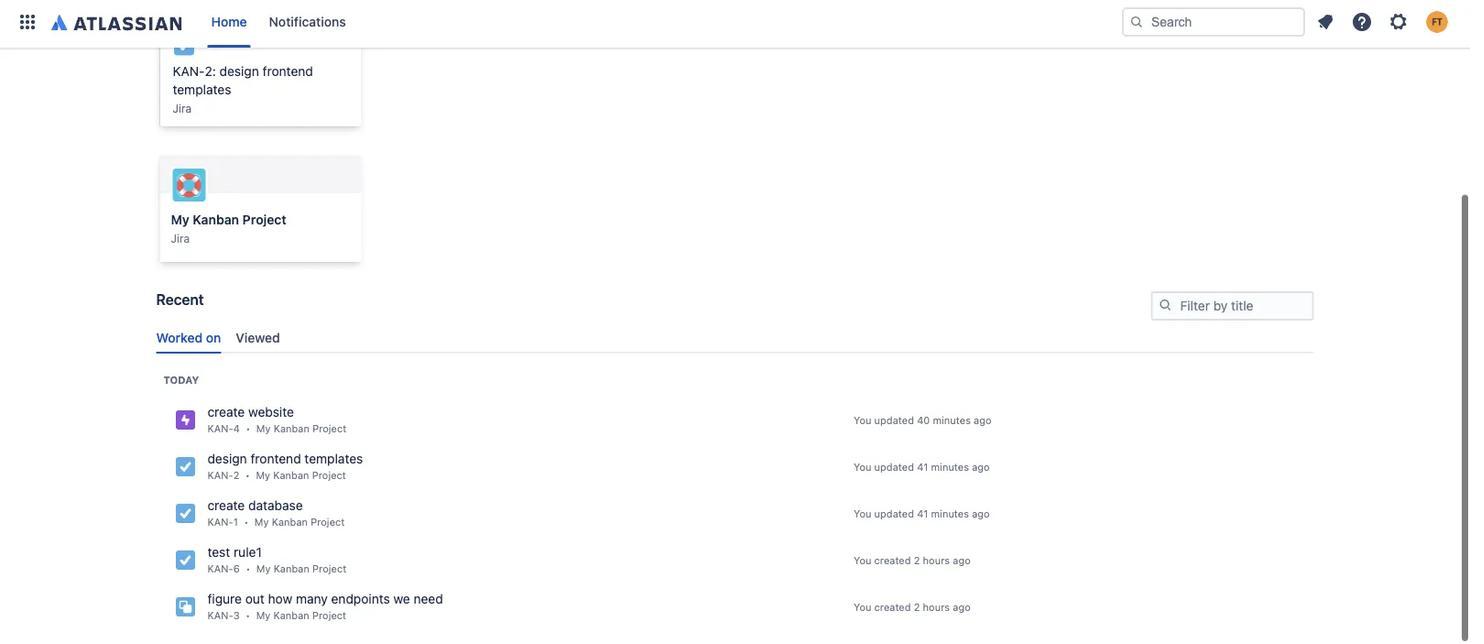 Task type: describe. For each thing, give the bounding box(es) containing it.
many
[[296, 595, 328, 610]]

frontend inside design frontend templates kan-2 • my kanban project
[[251, 454, 301, 469]]

my inside test rule1 kan-6 • my kanban project
[[256, 566, 271, 578]]

figure
[[208, 595, 242, 610]]

home button
[[204, 11, 254, 40]]

you updated 40 minutes ago
[[854, 418, 992, 430]]

you for create database
[[854, 511, 872, 523]]

project inside create website kan-4 • my kanban project
[[313, 426, 347, 438]]

kanban inside create website kan-4 • my kanban project
[[274, 426, 310, 438]]

test rule1 kan-6 • my kanban project
[[208, 548, 347, 578]]

kan- inside 'figure out how many endpoints we need kan-3 • my kanban project'
[[208, 613, 233, 625]]

notifications
[[269, 18, 346, 33]]

create website kan-4 • my kanban project
[[208, 408, 347, 438]]

kan-2: design frontend templates
[[173, 67, 313, 101]]

create for create database
[[208, 501, 245, 516]]

1
[[233, 519, 238, 531]]

created for kanban
[[875, 558, 911, 570]]

my inside create website kan-4 • my kanban project
[[256, 426, 271, 438]]

updated for create database
[[875, 511, 914, 523]]

search image
[[1159, 301, 1173, 316]]

ago for test rule1
[[953, 558, 971, 570]]

created for need
[[875, 605, 911, 617]]

kan- inside design frontend templates kan-2 • my kanban project
[[208, 473, 233, 485]]

0 vertical spatial jira
[[173, 106, 192, 119]]

you for create website
[[854, 418, 872, 430]]

jira image for create
[[175, 506, 197, 528]]

jira image for test
[[175, 553, 197, 575]]

appswitcher icon image
[[16, 15, 38, 37]]

settings icon image
[[1388, 15, 1410, 37]]

you for design frontend templates
[[854, 464, 872, 476]]

my inside my kanban project jira
[[171, 216, 189, 231]]

templates inside kan-2: design frontend templates
[[173, 86, 231, 101]]

2 for test rule1
[[914, 558, 920, 570]]

you updated 41 minutes ago for design frontend templates
[[854, 464, 990, 476]]

kan-2: design frontend templates link
[[173, 38, 349, 103]]

need
[[414, 595, 443, 610]]

kan- inside kan-2: design frontend templates
[[173, 67, 205, 82]]

viewed
[[236, 334, 280, 349]]

test
[[208, 548, 230, 563]]

jira image for figure
[[175, 600, 197, 622]]

notifications button
[[262, 11, 354, 40]]

search image
[[1130, 18, 1144, 33]]

Search field
[[1122, 11, 1306, 40]]

tab list containing worked on
[[149, 327, 1322, 357]]

3
[[233, 613, 240, 625]]

rule1
[[234, 548, 262, 563]]

you created 2 hours ago for kanban
[[854, 558, 971, 570]]

ago for design frontend templates
[[972, 464, 990, 476]]

create database kan-1 • my kanban project
[[208, 501, 345, 531]]

design inside kan-2: design frontend templates
[[220, 67, 259, 82]]

minutes for create database
[[931, 511, 969, 523]]

• for website
[[246, 426, 251, 438]]

kan- inside create website kan-4 • my kanban project
[[208, 426, 233, 438]]

how
[[268, 595, 293, 610]]

home element
[[11, 0, 1122, 51]]

frontend inside kan-2: design frontend templates
[[263, 67, 313, 82]]

jira inside my kanban project jira
[[171, 235, 190, 248]]

you updated 41 minutes ago for create database
[[854, 511, 990, 523]]



Task type: vqa. For each thing, say whether or not it's contained in the screenshot.
You updated 40 minutes ago
yes



Task type: locate. For each thing, give the bounding box(es) containing it.
banner containing home
[[0, 0, 1471, 51]]

3 updated from the top
[[875, 511, 914, 523]]

updated for design frontend templates
[[875, 464, 914, 476]]

• inside 'figure out how many endpoints we need kan-3 • my kanban project'
[[246, 613, 250, 625]]

2 vertical spatial jira image
[[175, 600, 197, 622]]

0 vertical spatial create
[[208, 408, 245, 423]]

2 create from the top
[[208, 501, 245, 516]]

minutes
[[933, 418, 971, 430], [931, 464, 969, 476], [931, 511, 969, 523]]

kanban up how
[[274, 566, 310, 578]]

0 vertical spatial 2
[[233, 473, 240, 485]]

kanban down how
[[274, 613, 309, 625]]

kan- inside create database kan-1 • my kanban project
[[208, 519, 233, 531]]

figure out how many endpoints we need kan-3 • my kanban project
[[208, 595, 443, 625]]

jira image
[[175, 413, 197, 435], [175, 459, 197, 481]]

Filter by title field
[[1153, 297, 1313, 323]]

kanban inside 'figure out how many endpoints we need kan-3 • my kanban project'
[[274, 613, 309, 625]]

ago for create website
[[974, 418, 992, 430]]

my up the "database"
[[256, 473, 270, 485]]

kan- up design frontend templates kan-2 • my kanban project
[[208, 426, 233, 438]]

41 for design frontend templates
[[917, 464, 928, 476]]

recent
[[156, 295, 204, 312]]

2 you from the top
[[854, 464, 872, 476]]

•
[[246, 426, 251, 438], [245, 473, 250, 485], [244, 519, 249, 531], [246, 566, 251, 578], [246, 613, 250, 625]]

41
[[917, 464, 928, 476], [917, 511, 928, 523]]

banner
[[0, 0, 1471, 51]]

• for rule1
[[246, 566, 251, 578]]

0 vertical spatial design
[[220, 67, 259, 82]]

minutes for create website
[[933, 418, 971, 430]]

1 vertical spatial you created 2 hours ago
[[854, 605, 971, 617]]

templates down create website kan-4 • my kanban project
[[305, 454, 363, 469]]

my inside create database kan-1 • my kanban project
[[255, 519, 269, 531]]

notifications image
[[1315, 15, 1337, 37]]

2:
[[205, 67, 216, 82]]

project inside 'figure out how many endpoints we need kan-3 • my kanban project'
[[312, 613, 346, 625]]

2 vertical spatial updated
[[875, 511, 914, 523]]

0 vertical spatial you created 2 hours ago
[[854, 558, 971, 570]]

design down 4
[[208, 454, 247, 469]]

0 vertical spatial templates
[[173, 86, 231, 101]]

1 you updated 41 minutes ago from the top
[[854, 464, 990, 476]]

2 41 from the top
[[917, 511, 928, 523]]

create up 1
[[208, 501, 245, 516]]

templates
[[173, 86, 231, 101], [305, 454, 363, 469]]

home
[[211, 18, 247, 33]]

create inside create database kan-1 • my kanban project
[[208, 501, 245, 516]]

kan- down home button
[[173, 67, 205, 82]]

kan- up 1
[[208, 473, 233, 485]]

hours
[[923, 558, 950, 570], [923, 605, 950, 617]]

2 for figure out how many endpoints we need
[[914, 605, 920, 617]]

kanban inside create database kan-1 • my kanban project
[[272, 519, 308, 531]]

2 vertical spatial 2
[[914, 605, 920, 617]]

4
[[233, 426, 240, 438]]

kanban inside test rule1 kan-6 • my kanban project
[[274, 566, 310, 578]]

templates down 2:
[[173, 86, 231, 101]]

1 vertical spatial design
[[208, 454, 247, 469]]

database
[[248, 501, 303, 516]]

templates inside design frontend templates kan-2 • my kanban project
[[305, 454, 363, 469]]

create
[[208, 408, 245, 423], [208, 501, 245, 516]]

frontend down create website kan-4 • my kanban project
[[251, 454, 301, 469]]

4 you from the top
[[854, 558, 872, 570]]

1 jira image from the top
[[175, 413, 197, 435]]

project inside create database kan-1 • my kanban project
[[311, 519, 345, 531]]

hours for kanban
[[923, 558, 950, 570]]

kanban up the "database"
[[273, 473, 309, 485]]

kan- down test
[[208, 566, 233, 578]]

design frontend templates kan-2 • my kanban project
[[208, 454, 363, 485]]

my down rule1
[[256, 566, 271, 578]]

1 41 from the top
[[917, 464, 928, 476]]

you for test rule1
[[854, 558, 872, 570]]

1 vertical spatial updated
[[875, 464, 914, 476]]

2 jira image from the top
[[175, 553, 197, 575]]

ago for create database
[[972, 511, 990, 523]]

• up the "database"
[[245, 473, 250, 485]]

jira image
[[175, 506, 197, 528], [175, 553, 197, 575], [175, 600, 197, 622]]

40
[[917, 418, 930, 430]]

1 created from the top
[[875, 558, 911, 570]]

design right 2:
[[220, 67, 259, 82]]

1 vertical spatial minutes
[[931, 464, 969, 476]]

2 jira image from the top
[[175, 459, 197, 481]]

today
[[164, 378, 199, 390]]

website
[[248, 408, 294, 423]]

kanban inside design frontend templates kan-2 • my kanban project
[[273, 473, 309, 485]]

my down website
[[256, 426, 271, 438]]

kan- down figure
[[208, 613, 233, 625]]

jira image left test
[[175, 553, 197, 575]]

• right 3
[[246, 613, 250, 625]]

updated for create website
[[875, 418, 914, 430]]

0 vertical spatial frontend
[[263, 67, 313, 82]]

1 create from the top
[[208, 408, 245, 423]]

2 created from the top
[[875, 605, 911, 617]]

1 vertical spatial jira
[[171, 235, 190, 248]]

• inside create database kan-1 • my kanban project
[[244, 519, 249, 531]]

• inside test rule1 kan-6 • my kanban project
[[246, 566, 251, 578]]

project inside test rule1 kan-6 • my kanban project
[[312, 566, 347, 578]]

hours for need
[[923, 605, 950, 617]]

created
[[875, 558, 911, 570], [875, 605, 911, 617]]

1 vertical spatial jira image
[[175, 553, 197, 575]]

design inside design frontend templates kan-2 • my kanban project
[[208, 454, 247, 469]]

1 vertical spatial create
[[208, 501, 245, 516]]

help icon image
[[1352, 15, 1374, 37]]

0 vertical spatial updated
[[875, 418, 914, 430]]

• right 1
[[244, 519, 249, 531]]

1 vertical spatial 41
[[917, 511, 928, 523]]

1 vertical spatial created
[[875, 605, 911, 617]]

6
[[233, 566, 240, 578]]

2 inside design frontend templates kan-2 • my kanban project
[[233, 473, 240, 485]]

worked
[[156, 334, 203, 349]]

create for create website
[[208, 408, 245, 423]]

0 vertical spatial hours
[[923, 558, 950, 570]]

1 vertical spatial you updated 41 minutes ago
[[854, 511, 990, 523]]

1 horizontal spatial templates
[[305, 454, 363, 469]]

41 for create database
[[917, 511, 928, 523]]

kanban down the "database"
[[272, 519, 308, 531]]

2 you created 2 hours ago from the top
[[854, 605, 971, 617]]

create up 4
[[208, 408, 245, 423]]

0 vertical spatial minutes
[[933, 418, 971, 430]]

frontend
[[263, 67, 313, 82], [251, 454, 301, 469]]

jira down kan-2: design frontend templates
[[173, 106, 192, 119]]

0 vertical spatial 41
[[917, 464, 928, 476]]

minutes for design frontend templates
[[931, 464, 969, 476]]

3 jira image from the top
[[175, 600, 197, 622]]

project
[[243, 216, 287, 231], [313, 426, 347, 438], [312, 473, 346, 485], [311, 519, 345, 531], [312, 566, 347, 578], [312, 613, 346, 625]]

• inside design frontend templates kan-2 • my kanban project
[[245, 473, 250, 485]]

jira up recent
[[171, 235, 190, 248]]

1 vertical spatial hours
[[923, 605, 950, 617]]

1 vertical spatial frontend
[[251, 454, 301, 469]]

you
[[854, 418, 872, 430], [854, 464, 872, 476], [854, 511, 872, 523], [854, 558, 872, 570], [854, 605, 872, 617]]

on
[[206, 334, 221, 349]]

2 updated from the top
[[875, 464, 914, 476]]

jira
[[173, 106, 192, 119], [171, 235, 190, 248]]

0 vertical spatial you updated 41 minutes ago
[[854, 464, 990, 476]]

my inside 'figure out how many endpoints we need kan-3 • my kanban project'
[[256, 613, 271, 625]]

project inside my kanban project jira
[[243, 216, 287, 231]]

1 vertical spatial 2
[[914, 558, 920, 570]]

updated
[[875, 418, 914, 430], [875, 464, 914, 476], [875, 511, 914, 523]]

• for database
[[244, 519, 249, 531]]

kan-
[[173, 67, 205, 82], [208, 426, 233, 438], [208, 473, 233, 485], [208, 519, 233, 531], [208, 566, 233, 578], [208, 613, 233, 625]]

0 horizontal spatial templates
[[173, 86, 231, 101]]

0 vertical spatial jira image
[[175, 506, 197, 528]]

1 hours from the top
[[923, 558, 950, 570]]

ago
[[974, 418, 992, 430], [972, 464, 990, 476], [972, 511, 990, 523], [953, 558, 971, 570], [953, 605, 971, 617]]

my
[[171, 216, 189, 231], [256, 426, 271, 438], [256, 473, 270, 485], [255, 519, 269, 531], [256, 566, 271, 578], [256, 613, 271, 625]]

out
[[245, 595, 265, 610]]

• right 6
[[246, 566, 251, 578]]

my kanban project jira
[[171, 216, 287, 248]]

project inside design frontend templates kan-2 • my kanban project
[[312, 473, 346, 485]]

you updated 41 minutes ago
[[854, 464, 990, 476], [854, 511, 990, 523]]

worked on
[[156, 334, 221, 349]]

1 you created 2 hours ago from the top
[[854, 558, 971, 570]]

1 vertical spatial jira image
[[175, 459, 197, 481]]

0 vertical spatial jira image
[[175, 413, 197, 435]]

2 you updated 41 minutes ago from the top
[[854, 511, 990, 523]]

kan- up test
[[208, 519, 233, 531]]

jira image for create
[[175, 413, 197, 435]]

jira image left 1
[[175, 506, 197, 528]]

kanban down website
[[274, 426, 310, 438]]

my up recent
[[171, 216, 189, 231]]

5 you from the top
[[854, 605, 872, 617]]

atlassian image
[[51, 15, 182, 37], [51, 15, 182, 37]]

• right 4
[[246, 426, 251, 438]]

my down out
[[256, 613, 271, 625]]

1 you from the top
[[854, 418, 872, 430]]

you created 2 hours ago for need
[[854, 605, 971, 617]]

1 vertical spatial templates
[[305, 454, 363, 469]]

3 you from the top
[[854, 511, 872, 523]]

we
[[394, 595, 410, 610]]

create inside create website kan-4 • my kanban project
[[208, 408, 245, 423]]

• inside create website kan-4 • my kanban project
[[246, 426, 251, 438]]

kanban
[[193, 216, 239, 231], [274, 426, 310, 438], [273, 473, 309, 485], [272, 519, 308, 531], [274, 566, 310, 578], [274, 613, 309, 625]]

you for figure out how many endpoints we need
[[854, 605, 872, 617]]

jira image left figure
[[175, 600, 197, 622]]

1 updated from the top
[[875, 418, 914, 430]]

design
[[220, 67, 259, 82], [208, 454, 247, 469]]

1 jira image from the top
[[175, 506, 197, 528]]

ago for figure out how many endpoints we need
[[953, 605, 971, 617]]

kan- inside test rule1 kan-6 • my kanban project
[[208, 566, 233, 578]]

2 hours from the top
[[923, 605, 950, 617]]

endpoints
[[331, 595, 390, 610]]

kanban up recent
[[193, 216, 239, 231]]

tab list
[[149, 327, 1322, 357]]

2 vertical spatial minutes
[[931, 511, 969, 523]]

my down the "database"
[[255, 519, 269, 531]]

frontend down the notifications button
[[263, 67, 313, 82]]

kanban inside my kanban project jira
[[193, 216, 239, 231]]

you created 2 hours ago
[[854, 558, 971, 570], [854, 605, 971, 617]]

my inside design frontend templates kan-2 • my kanban project
[[256, 473, 270, 485]]

jira image for design
[[175, 459, 197, 481]]

0 vertical spatial created
[[875, 558, 911, 570]]

2
[[233, 473, 240, 485], [914, 558, 920, 570], [914, 605, 920, 617]]



